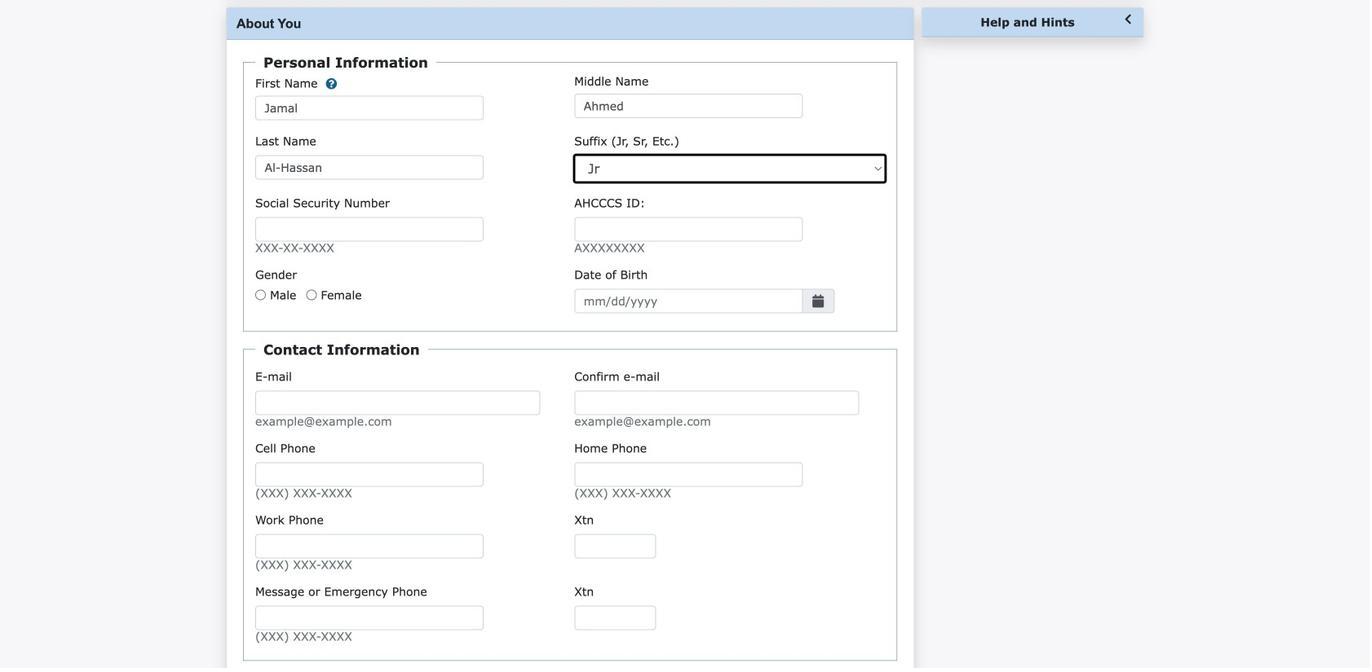 Task type: locate. For each thing, give the bounding box(es) containing it.
1 region from the left
[[226, 7, 915, 669]]

None text field
[[255, 96, 484, 120], [255, 155, 484, 180], [255, 391, 540, 415], [574, 391, 859, 415], [255, 463, 484, 487], [574, 463, 803, 487], [255, 535, 484, 559], [255, 606, 484, 631], [574, 606, 656, 631], [255, 96, 484, 120], [255, 155, 484, 180], [255, 391, 540, 415], [574, 391, 859, 415], [255, 463, 484, 487], [574, 463, 803, 487], [255, 535, 484, 559], [255, 606, 484, 631], [574, 606, 656, 631]]

chevron down image
[[1122, 14, 1134, 24]]

None radio
[[255, 290, 266, 300]]

option group
[[251, 261, 570, 314]]

region
[[226, 7, 915, 669], [921, 7, 1144, 38]]

1 horizontal spatial region
[[921, 7, 1144, 38]]

None radio
[[306, 290, 317, 300]]

mm/dd/yyyy text field
[[574, 289, 803, 314]]

None text field
[[574, 94, 803, 118], [255, 217, 484, 242], [574, 217, 803, 242], [574, 535, 656, 559], [574, 94, 803, 118], [255, 217, 484, 242], [574, 217, 803, 242], [574, 535, 656, 559]]

0 horizontal spatial region
[[226, 7, 915, 669]]

2 region from the left
[[921, 7, 1144, 38]]



Task type: describe. For each thing, give the bounding box(es) containing it.
option group inside region
[[251, 261, 570, 314]]

none radio inside option group
[[255, 290, 266, 300]]

none radio inside region
[[306, 290, 317, 300]]

display hint image
[[326, 78, 337, 90]]



Task type: vqa. For each thing, say whether or not it's contained in the screenshot.
FACEBOOK SQUARE image
no



